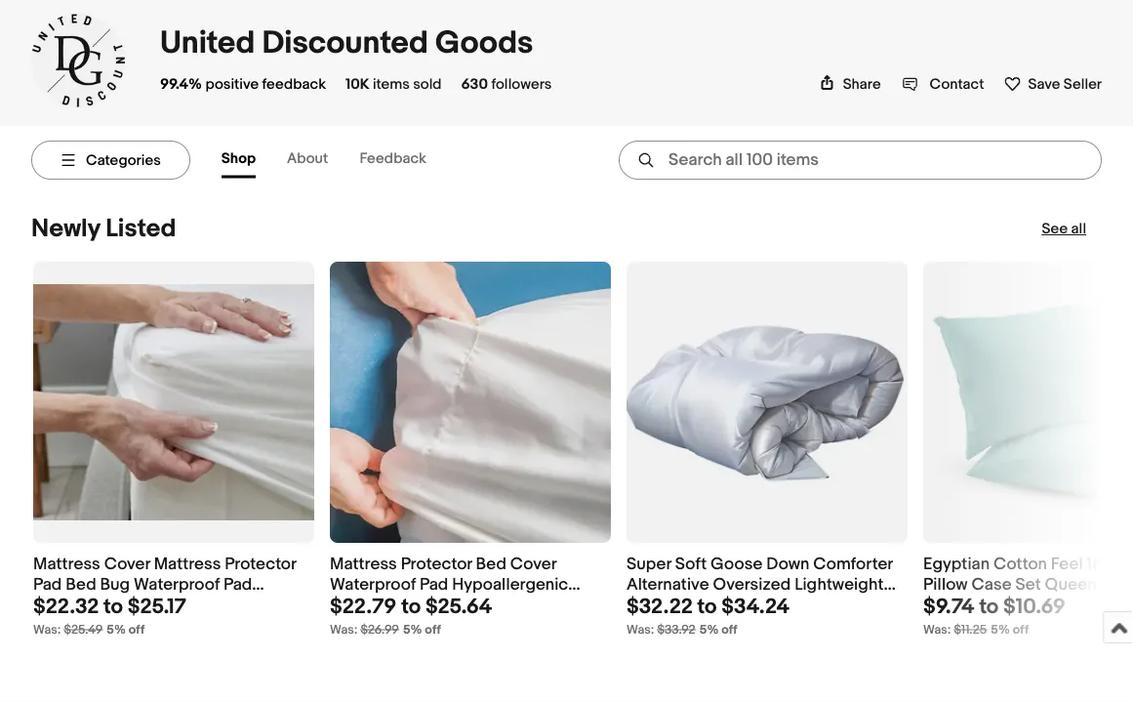 Task type: vqa. For each thing, say whether or not it's contained in the screenshot.


Task type: locate. For each thing, give the bounding box(es) containing it.
contact
[[930, 75, 985, 93]]

4 5% from the left
[[992, 623, 1011, 638]]

united discounted goods link
[[160, 24, 534, 62]]

1 horizontal spatial mattress
[[154, 554, 221, 575]]

off down the all on the bottom of the page
[[425, 623, 441, 638]]

10k
[[346, 75, 370, 93]]

to
[[104, 594, 123, 620], [402, 594, 421, 620], [698, 594, 717, 620], [980, 594, 999, 620]]

$22.79
[[330, 594, 397, 620]]

to up $11.25
[[980, 594, 999, 620]]

was: for $32.22
[[627, 623, 655, 638]]

5% inside the $9.74 to $10.69 was: $11.25 5% off
[[992, 623, 1011, 638]]

0 horizontal spatial protector
[[225, 554, 296, 575]]

sizes
[[457, 595, 497, 615]]

1 off from the left
[[129, 623, 145, 638]]

3 was: from the left
[[627, 623, 655, 638]]

see all
[[1042, 220, 1087, 238]]

to for $32.22
[[698, 594, 717, 620]]

$34.24
[[722, 594, 790, 620]]

waterproof inside mattress cover mattress protector pad bed bug waterproof pad hypoallergenic pad
[[134, 574, 220, 595]]

sold
[[413, 75, 442, 93]]

mattress cover mattress protector pad bed bug waterproof pad hypoallergenic pad button
[[33, 554, 314, 615]]

was:
[[33, 623, 61, 638], [330, 623, 358, 638], [627, 623, 655, 638], [924, 623, 952, 638]]

was: inside $32.22 to $34.24 was: $33.92 5% off
[[627, 623, 655, 638]]

hypoallergenic inside mattress cover mattress protector pad bed bug waterproof pad hypoallergenic pad
[[33, 595, 149, 615]]

1 protector from the left
[[225, 554, 296, 575]]

5% for $25.17
[[107, 623, 126, 638]]

off inside the $9.74 to $10.69 was: $11.25 5% off
[[1013, 623, 1030, 638]]

3 5% from the left
[[700, 623, 719, 638]]

all
[[433, 595, 453, 615]]

1 horizontal spatial waterproof
[[330, 574, 416, 595]]

waterproof right bug
[[134, 574, 220, 595]]

was: for $22.32
[[33, 623, 61, 638]]

$10.69
[[1004, 594, 1066, 620]]

to for $9.74
[[980, 594, 999, 620]]

to for $22.79
[[402, 594, 421, 620]]

5% inside "$22.32 to $25.17 was: $25.49 5% off"
[[107, 623, 126, 638]]

bed
[[476, 554, 507, 575], [66, 574, 96, 595]]

hypoallergenic inside the mattress protector bed cover waterproof pad hypoallergenic deep pocket all sizes
[[452, 574, 569, 595]]

save seller button
[[1004, 71, 1103, 93]]

was: inside $22.79 to $25.64 was: $26.99 5% off
[[330, 623, 358, 638]]

shop
[[221, 150, 256, 167]]

about
[[287, 150, 328, 167]]

mattress up deep
[[330, 554, 397, 575]]

seller
[[1064, 75, 1103, 93]]

bed inside the mattress protector bed cover waterproof pad hypoallergenic deep pocket all sizes
[[476, 554, 507, 575]]

white
[[627, 595, 671, 615]]

0 horizontal spatial cover
[[104, 554, 150, 575]]

99.4% positive feedback
[[160, 75, 326, 93]]

1 cover from the left
[[104, 554, 150, 575]]

save
[[1029, 75, 1061, 93]]

2 protector from the left
[[401, 554, 472, 575]]

off inside "$22.32 to $25.17 was: $25.49 5% off"
[[129, 623, 145, 638]]

united discounted goods
[[160, 24, 534, 62]]

0 horizontal spatial bed
[[66, 574, 96, 595]]

cotton
[[994, 554, 1048, 575]]

to left $25.17
[[104, 594, 123, 620]]

save seller
[[1029, 75, 1103, 93]]

mattress up $22.32
[[33, 554, 100, 575]]

was: inside the $9.74 to $10.69 was: $11.25 5% off
[[924, 623, 952, 638]]

630
[[461, 75, 488, 93]]

1 horizontal spatial bed
[[476, 554, 507, 575]]

$25.64
[[426, 594, 493, 620]]

2 mattress from the left
[[154, 554, 221, 575]]

off down $25.17
[[129, 623, 145, 638]]

5% down pocket
[[403, 623, 422, 638]]

$33.92
[[658, 623, 696, 638]]

3 mattress from the left
[[330, 554, 397, 575]]

was: inside "$22.32 to $25.17 was: $25.49 5% off"
[[33, 623, 61, 638]]

1 to from the left
[[104, 594, 123, 620]]

oversized
[[713, 574, 791, 595]]

off down the $10.69
[[1013, 623, 1030, 638]]

1 was: from the left
[[33, 623, 61, 638]]

$22.32
[[33, 594, 99, 620]]

1 horizontal spatial protector
[[401, 554, 472, 575]]

4 off from the left
[[1013, 623, 1030, 638]]

3 off from the left
[[722, 623, 738, 638]]

off down $34.24
[[722, 623, 738, 638]]

waterproof up the "$26.99"
[[330, 574, 416, 595]]

$32.22 to $34.24 was: $33.92 5% off
[[627, 594, 790, 638]]

to down soft
[[698, 594, 717, 620]]

to for $22.32
[[104, 594, 123, 620]]

to inside $32.22 to $34.24 was: $33.92 5% off
[[698, 594, 717, 620]]

$9.74 to $10.69 was: $11.25 5% off
[[924, 594, 1066, 638]]

feel
[[1052, 554, 1084, 575]]

1 horizontal spatial hypoallergenic
[[452, 574, 569, 595]]

tab list
[[221, 142, 458, 178]]

1 mattress from the left
[[33, 554, 100, 575]]

bed left bug
[[66, 574, 96, 595]]

tab list containing shop
[[221, 142, 458, 178]]

mattress up $25.17
[[154, 554, 221, 575]]

2 to from the left
[[402, 594, 421, 620]]

was: down white
[[627, 623, 655, 638]]

was: down $22.32
[[33, 623, 61, 638]]

off inside $32.22 to $34.24 was: $33.92 5% off
[[722, 623, 738, 638]]

2 5% from the left
[[403, 623, 422, 638]]

down
[[767, 554, 810, 575]]

goose
[[711, 554, 763, 575]]

was: for $9.74
[[924, 623, 952, 638]]

5% right $25.49
[[107, 623, 126, 638]]

to inside "$22.32 to $25.17 was: $25.49 5% off"
[[104, 594, 123, 620]]

hypoallergenic
[[452, 574, 569, 595], [33, 595, 149, 615]]

categories
[[86, 151, 161, 169]]

99.4%
[[160, 75, 202, 93]]

2 cover from the left
[[511, 554, 557, 575]]

egyptian
[[924, 554, 990, 575]]

cover inside the mattress protector bed cover waterproof pad hypoallergenic deep pocket all sizes
[[511, 554, 557, 575]]

2 off from the left
[[425, 623, 441, 638]]

off for $10.69
[[1013, 623, 1030, 638]]

waterproof
[[134, 574, 220, 595], [330, 574, 416, 595]]

5% inside $32.22 to $34.24 was: $33.92 5% off
[[700, 623, 719, 638]]

super
[[627, 554, 672, 575]]

3 to from the left
[[698, 594, 717, 620]]

5% for $34.24
[[700, 623, 719, 638]]

5% right $11.25
[[992, 623, 1011, 638]]

mattress protector bed cover waterproof pad hypoallergenic deep pocket all sizes
[[330, 554, 569, 615]]

0 horizontal spatial hypoallergenic
[[33, 595, 149, 615]]

to left the all on the bottom of the page
[[402, 594, 421, 620]]

egyptian cotton feel 1800 c button
[[924, 554, 1134, 615]]

0 horizontal spatial mattress
[[33, 554, 100, 575]]

2 waterproof from the left
[[330, 574, 416, 595]]

lightweight
[[795, 574, 884, 595]]

mattress for $22.79
[[330, 554, 397, 575]]

5% right $33.92
[[700, 623, 719, 638]]

5%
[[107, 623, 126, 638], [403, 623, 422, 638], [700, 623, 719, 638], [992, 623, 1011, 638]]

5% inside $22.79 to $25.64 was: $26.99 5% off
[[403, 623, 422, 638]]

followers
[[492, 75, 552, 93]]

was: down deep
[[330, 623, 358, 638]]

mattress
[[33, 554, 100, 575], [154, 554, 221, 575], [330, 554, 397, 575]]

off inside $22.79 to $25.64 was: $26.99 5% off
[[425, 623, 441, 638]]

alternative
[[627, 574, 710, 595]]

1 waterproof from the left
[[134, 574, 220, 595]]

discounted
[[262, 24, 429, 62]]

was: for $22.79
[[330, 623, 358, 638]]

protector
[[225, 554, 296, 575], [401, 554, 472, 575]]

2 was: from the left
[[330, 623, 358, 638]]

was: down $9.74
[[924, 623, 952, 638]]

mattress inside the mattress protector bed cover waterproof pad hypoallergenic deep pocket all sizes
[[330, 554, 397, 575]]

0 horizontal spatial waterproof
[[134, 574, 220, 595]]

pad
[[33, 574, 62, 595], [224, 574, 252, 595], [420, 574, 449, 595], [153, 595, 182, 615]]

1 horizontal spatial cover
[[511, 554, 557, 575]]

4 to from the left
[[980, 594, 999, 620]]

mattress cover mattress protector pad bed bug waterproof pad hypoallergenic pad : quick view image
[[33, 284, 314, 520]]

pocket
[[376, 595, 429, 615]]

cover
[[104, 554, 150, 575], [511, 554, 557, 575]]

bug
[[100, 574, 130, 595]]

2 horizontal spatial mattress
[[330, 554, 397, 575]]

listed
[[106, 214, 176, 244]]

bed inside mattress cover mattress protector pad bed bug waterproof pad hypoallergenic pad
[[66, 574, 96, 595]]

1 5% from the left
[[107, 623, 126, 638]]

4 was: from the left
[[924, 623, 952, 638]]

$11.25
[[954, 623, 988, 638]]

bed up the sizes
[[476, 554, 507, 575]]

share button
[[820, 75, 881, 93]]

$22.79 to $25.64 was: $26.99 5% off
[[330, 594, 493, 638]]

off
[[129, 623, 145, 638], [425, 623, 441, 638], [722, 623, 738, 638], [1013, 623, 1030, 638]]

to inside the $9.74 to $10.69 was: $11.25 5% off
[[980, 594, 999, 620]]

united discounted goods image
[[31, 14, 125, 107]]

off for $34.24
[[722, 623, 738, 638]]

to inside $22.79 to $25.64 was: $26.99 5% off
[[402, 594, 421, 620]]

off for $25.64
[[425, 623, 441, 638]]

c
[[1127, 554, 1134, 575]]



Task type: describe. For each thing, give the bounding box(es) containing it.
newly listed
[[31, 214, 176, 244]]

united
[[160, 24, 255, 62]]

comforter
[[814, 554, 893, 575]]

soft
[[675, 554, 707, 575]]

egyptian cotton feel 1800 c
[[924, 554, 1134, 615]]

goods
[[436, 24, 534, 62]]

Search all 100 items field
[[619, 141, 1103, 180]]

see all link
[[551, 220, 1087, 253]]

1800
[[1087, 554, 1124, 575]]

pad inside the mattress protector bed cover waterproof pad hypoallergenic deep pocket all sizes
[[420, 574, 449, 595]]

mattress protector bed cover waterproof pad hypoallergenic deep pocket all sizes : quick view image
[[330, 262, 611, 543]]

newly
[[31, 214, 100, 244]]

$25.17
[[128, 594, 186, 620]]

items
[[373, 75, 410, 93]]

egyptian cotton feel 1800 count pillow case set queen standard king pillowcase  : quick view image
[[924, 277, 1134, 527]]

630 followers
[[461, 75, 552, 93]]

see
[[1042, 220, 1069, 238]]

feedback
[[262, 75, 326, 93]]

waterproof inside the mattress protector bed cover waterproof pad hypoallergenic deep pocket all sizes
[[330, 574, 416, 595]]

5% for $10.69
[[992, 623, 1011, 638]]

categories button
[[31, 141, 190, 180]]

5% for $25.64
[[403, 623, 422, 638]]

off for $25.17
[[129, 623, 145, 638]]

super soft goose down comforter alternative oversized lightweight white
[[627, 554, 893, 615]]

mattress cover mattress protector pad bed bug waterproof pad hypoallergenic pad
[[33, 554, 296, 615]]

deep
[[330, 595, 372, 615]]

$25.49
[[64, 623, 103, 638]]

all
[[1072, 220, 1087, 238]]

super soft goose down comforter alternative oversized lightweight white  : quick view image
[[627, 309, 908, 496]]

$32.22
[[627, 594, 693, 620]]

protector inside the mattress protector bed cover waterproof pad hypoallergenic deep pocket all sizes
[[401, 554, 472, 575]]

super soft goose down comforter alternative oversized lightweight white button
[[627, 554, 908, 615]]

$9.74
[[924, 594, 975, 620]]

cover inside mattress cover mattress protector pad bed bug waterproof pad hypoallergenic pad
[[104, 554, 150, 575]]

positive
[[205, 75, 259, 93]]

mattress protector bed cover waterproof pad hypoallergenic deep pocket all sizes button
[[330, 554, 611, 615]]

feedback
[[360, 150, 427, 167]]

$26.99
[[361, 623, 399, 638]]

$22.32 to $25.17 was: $25.49 5% off
[[33, 594, 186, 638]]

share
[[843, 75, 881, 93]]

contact link
[[903, 75, 985, 93]]

10k items sold
[[346, 75, 442, 93]]

mattress for $22.32
[[33, 554, 100, 575]]

protector inside mattress cover mattress protector pad bed bug waterproof pad hypoallergenic pad
[[225, 554, 296, 575]]



